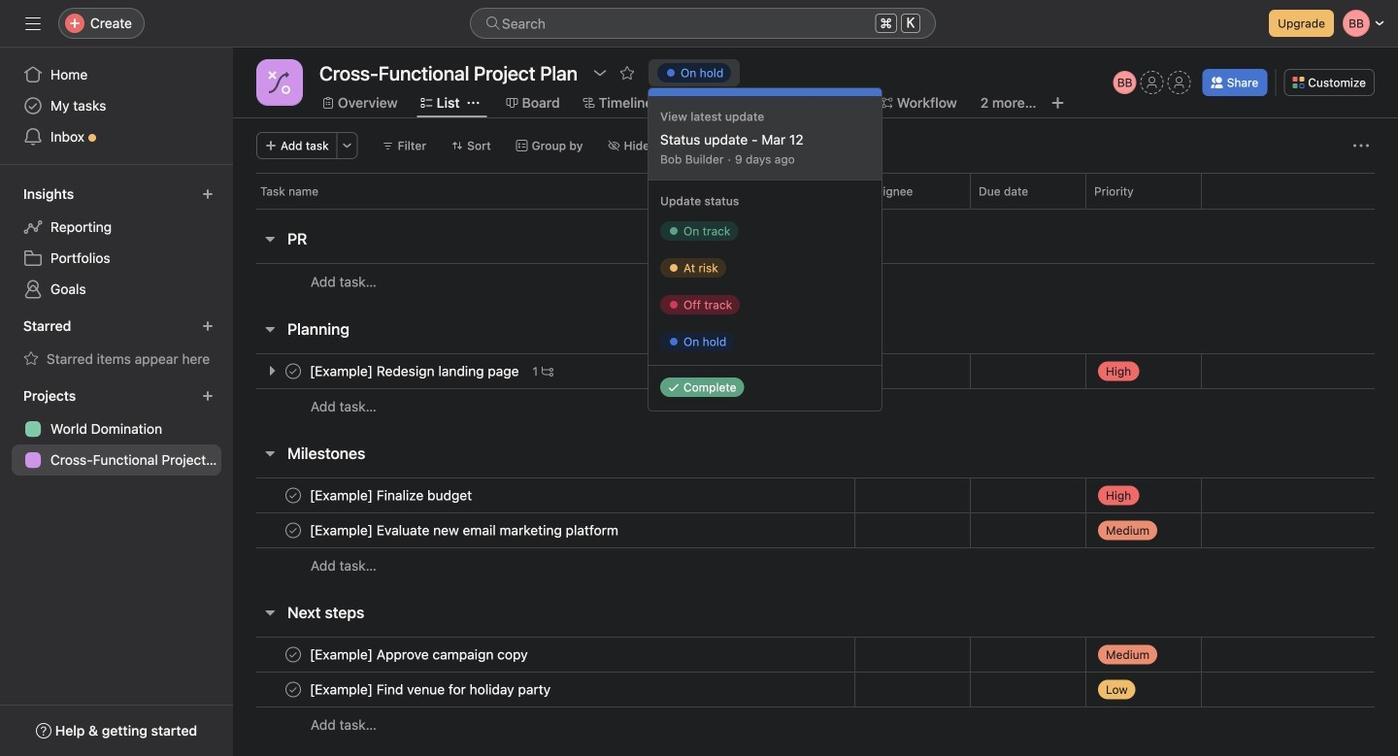 Task type: vqa. For each thing, say whether or not it's contained in the screenshot.
Mark complete image corresponding to [Example] Evaluate new email marketing platform CELL
yes



Task type: locate. For each thing, give the bounding box(es) containing it.
mark complete checkbox for task name text field within the [example] finalize budget cell
[[282, 484, 305, 507]]

3 mark complete checkbox from the top
[[282, 519, 305, 542]]

1 mark complete image from the top
[[282, 360, 305, 383]]

mark complete image inside '[example] evaluate new email marketing platform' cell
[[282, 519, 305, 542]]

[example] approve campaign copy cell
[[233, 637, 855, 673]]

2 vertical spatial mark complete checkbox
[[282, 519, 305, 542]]

0 vertical spatial mark complete checkbox
[[282, 360, 305, 383]]

Search tasks, projects, and more text field
[[470, 8, 936, 39]]

mark complete checkbox inside '[example] evaluate new email marketing platform' cell
[[282, 519, 305, 542]]

1 vertical spatial mark complete checkbox
[[282, 678, 305, 702]]

1 vertical spatial mark complete image
[[282, 643, 305, 667]]

1 vertical spatial collapse task list for this group image
[[262, 605, 278, 621]]

mark complete image inside [example] finalize budget cell
[[282, 484, 305, 507]]

row
[[233, 173, 1398, 209], [256, 208, 1375, 210], [233, 263, 1398, 300], [233, 353, 1398, 389], [233, 388, 1398, 424], [233, 478, 1398, 514], [233, 513, 1398, 549], [233, 548, 1398, 584], [233, 637, 1398, 673], [233, 672, 1398, 708], [233, 707, 1398, 743]]

1 vertical spatial mark complete image
[[282, 484, 305, 507]]

[example] find venue for holiday party cell
[[233, 672, 855, 708]]

add to starred image
[[620, 65, 635, 81]]

1 vertical spatial task name text field
[[306, 680, 557, 700]]

[example] finalize budget cell
[[233, 478, 855, 514]]

2 vertical spatial task name text field
[[306, 645, 534, 665]]

1 mark complete image from the top
[[282, 519, 305, 542]]

task name text field for task name text field within [example] approve campaign copy cell
[[306, 680, 557, 700]]

2 task name text field from the top
[[306, 680, 557, 700]]

task name text field for task name text field within the [example] finalize budget cell
[[306, 521, 624, 540]]

1 vertical spatial mark complete checkbox
[[282, 484, 305, 507]]

collapse task list for this group image for mark complete checkbox inside the [example] finalize budget cell
[[262, 446, 278, 461]]

mark complete image
[[282, 360, 305, 383], [282, 484, 305, 507], [282, 678, 305, 702]]

mark complete image for mark complete option in the [example] find venue for holiday party 'cell'
[[282, 678, 305, 702]]

more actions image
[[1354, 138, 1369, 153], [341, 140, 353, 151]]

Mark complete checkbox
[[282, 360, 305, 383], [282, 484, 305, 507], [282, 519, 305, 542]]

add tab image
[[1050, 95, 1066, 111]]

2 collapse task list for this group image from the top
[[262, 321, 278, 337]]

header milestones tree grid
[[233, 478, 1398, 584]]

1 collapse task list for this group image from the top
[[262, 231, 278, 247]]

0 vertical spatial mark complete image
[[282, 519, 305, 542]]

1 task name text field from the top
[[306, 521, 624, 540]]

mark complete image for mark complete checkbox inside the [example] finalize budget cell
[[282, 484, 305, 507]]

[example] evaluate new email marketing platform cell
[[233, 513, 855, 549]]

mark complete image inside [example] approve campaign copy cell
[[282, 643, 305, 667]]

task name text field for header next steps tree grid
[[306, 645, 534, 665]]

Task name text field
[[306, 362, 525, 381], [306, 486, 478, 505], [306, 645, 534, 665]]

2 collapse task list for this group image from the top
[[262, 605, 278, 621]]

task name text field inside [example] finalize budget cell
[[306, 486, 478, 505]]

new insights image
[[202, 188, 214, 200]]

tab actions image
[[468, 97, 479, 109]]

header planning tree grid
[[233, 353, 1398, 424]]

[example] redesign landing page cell
[[233, 353, 855, 389]]

menu item
[[649, 96, 882, 180]]

global element
[[0, 48, 233, 164]]

Task name text field
[[306, 521, 624, 540], [306, 680, 557, 700]]

Mark complete checkbox
[[282, 643, 305, 667], [282, 678, 305, 702]]

0 vertical spatial mark complete image
[[282, 360, 305, 383]]

2 mark complete checkbox from the top
[[282, 484, 305, 507]]

menu
[[649, 88, 882, 411]]

1 mark complete checkbox from the top
[[282, 643, 305, 667]]

add items to starred image
[[202, 320, 214, 332]]

0 vertical spatial collapse task list for this group image
[[262, 231, 278, 247]]

mark complete checkbox inside [example] redesign landing page cell
[[282, 360, 305, 383]]

3 task name text field from the top
[[306, 645, 534, 665]]

1 mark complete checkbox from the top
[[282, 360, 305, 383]]

None field
[[470, 8, 936, 39]]

mark complete image inside [example] find venue for holiday party 'cell'
[[282, 678, 305, 702]]

task name text field inside [example] approve campaign copy cell
[[306, 645, 534, 665]]

1 collapse task list for this group image from the top
[[262, 446, 278, 461]]

collapse task list for this group image for mark complete option within the [example] approve campaign copy cell
[[262, 605, 278, 621]]

mark complete image for [example] approve campaign copy cell
[[282, 643, 305, 667]]

1 vertical spatial collapse task list for this group image
[[262, 321, 278, 337]]

mark complete image
[[282, 519, 305, 542], [282, 643, 305, 667]]

None text field
[[315, 55, 583, 90]]

projects element
[[0, 379, 233, 480]]

0 vertical spatial collapse task list for this group image
[[262, 446, 278, 461]]

2 mark complete image from the top
[[282, 484, 305, 507]]

0 vertical spatial mark complete checkbox
[[282, 643, 305, 667]]

3 mark complete image from the top
[[282, 678, 305, 702]]

1 horizontal spatial more actions image
[[1354, 138, 1369, 153]]

mark complete checkbox inside [example] approve campaign copy cell
[[282, 643, 305, 667]]

collapse task list for this group image
[[262, 446, 278, 461], [262, 605, 278, 621]]

0 vertical spatial task name text field
[[306, 521, 624, 540]]

0 horizontal spatial more actions image
[[341, 140, 353, 151]]

1 vertical spatial task name text field
[[306, 486, 478, 505]]

2 task name text field from the top
[[306, 486, 478, 505]]

2 vertical spatial mark complete image
[[282, 678, 305, 702]]

mark complete checkbox inside [example] finalize budget cell
[[282, 484, 305, 507]]

task name text field inside [example] find venue for holiday party 'cell'
[[306, 680, 557, 700]]

hide sidebar image
[[25, 16, 41, 31]]

mark complete checkbox inside [example] find venue for holiday party 'cell'
[[282, 678, 305, 702]]

collapse task list for this group image
[[262, 231, 278, 247], [262, 321, 278, 337]]

task name text field inside [example] redesign landing page cell
[[306, 362, 525, 381]]

2 mark complete image from the top
[[282, 643, 305, 667]]

task name text field for the header milestones tree grid
[[306, 486, 478, 505]]

task name text field inside '[example] evaluate new email marketing platform' cell
[[306, 521, 624, 540]]

1 task name text field from the top
[[306, 362, 525, 381]]

2 mark complete checkbox from the top
[[282, 678, 305, 702]]

0 vertical spatial task name text field
[[306, 362, 525, 381]]



Task type: describe. For each thing, give the bounding box(es) containing it.
mark complete image for mark complete checkbox inside the [example] redesign landing page cell
[[282, 360, 305, 383]]

manage project members image
[[1114, 71, 1137, 94]]

show options image
[[592, 65, 608, 81]]

starred element
[[0, 309, 233, 379]]

mark complete checkbox for [example] find venue for holiday party 'cell'
[[282, 678, 305, 702]]

1 subtask image
[[542, 366, 554, 377]]

new project or portfolio image
[[202, 390, 214, 402]]

mark complete checkbox for [example] approve campaign copy cell
[[282, 643, 305, 667]]

insights element
[[0, 177, 233, 309]]

expand subtask list for the task [example] redesign landing page image
[[264, 363, 280, 379]]

mark complete image for '[example] evaluate new email marketing platform' cell
[[282, 519, 305, 542]]

mark complete checkbox for task name text box in '[example] evaluate new email marketing platform' cell
[[282, 519, 305, 542]]

line_and_symbols image
[[268, 71, 291, 94]]

header next steps tree grid
[[233, 637, 1398, 743]]



